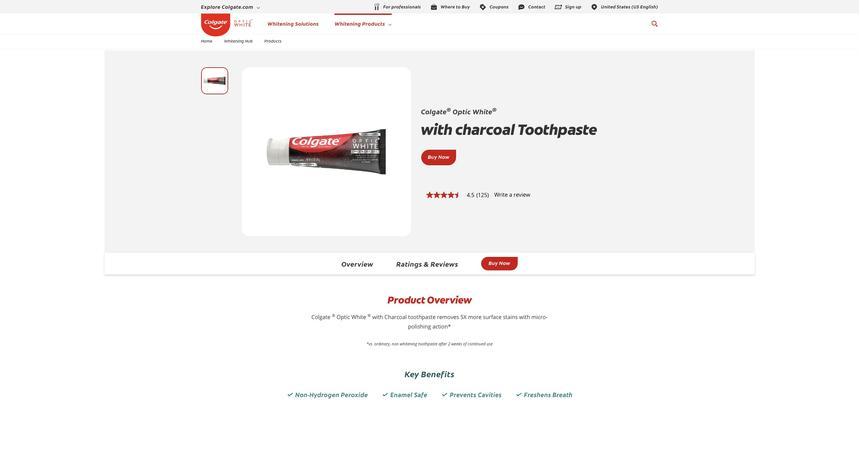 Task type: describe. For each thing, give the bounding box(es) containing it.
2 horizontal spatial with
[[519, 314, 530, 321]]

colgate® logo image
[[201, 14, 230, 36]]

*vs. ordinary, non whitening toothpaste after 2 weeks of continued use
[[366, 342, 493, 347]]

0 horizontal spatial buy now button
[[428, 153, 449, 160]]

more
[[468, 314, 482, 321]]

peroxide
[[341, 391, 368, 399]]

where to buy icon image
[[430, 3, 438, 11]]

4.5 (125)
[[467, 192, 489, 199]]

write
[[494, 191, 508, 199]]

non
[[392, 342, 399, 347]]

1 horizontal spatial with
[[421, 120, 452, 140]]

removes
[[437, 314, 459, 321]]

charcoal
[[455, 120, 515, 140]]

hub
[[245, 38, 253, 44]]

key benefits
[[405, 369, 455, 380]]

1 horizontal spatial buy
[[489, 260, 498, 267]]

whitening solutions link
[[268, 20, 319, 27]]

write a review
[[494, 191, 530, 199]]

prevents cavities
[[450, 391, 502, 399]]

prevents
[[450, 391, 476, 399]]

0 horizontal spatial with
[[372, 314, 383, 321]]

1 vertical spatial products
[[264, 38, 282, 44]]

contact icon image
[[518, 3, 526, 11]]

cavities
[[478, 391, 502, 399]]

0 horizontal spatial now
[[438, 153, 449, 160]]

(125)
[[476, 192, 489, 199]]

freshens
[[524, 391, 551, 399]]

whitening solutions
[[268, 20, 319, 27]]

&
[[424, 260, 429, 269]]

explore colgate.com
[[201, 3, 253, 10]]

enamel
[[390, 391, 413, 399]]

overview button
[[341, 260, 373, 269]]

colgate for colgate ® optic white ® with charcoal toothpaste removes 5x more surface stains with micro- polishing action*
[[311, 314, 330, 321]]

write a review button
[[494, 191, 530, 199]]

ratings & reviews button
[[396, 260, 458, 269]]

buy now inside the buy now button
[[489, 260, 510, 267]]

products inside popup button
[[362, 20, 385, 27]]

key
[[405, 369, 419, 380]]

micro-
[[531, 314, 548, 321]]

whitening hub
[[224, 38, 253, 44]]

colgate ® optic white ® with charcoal toothpaste removes 5x more surface stains with micro- polishing action*
[[311, 313, 548, 331]]

review
[[514, 191, 530, 199]]

*vs.
[[366, 342, 373, 347]]

0 horizontal spatial buy
[[428, 153, 437, 160]]

reviews
[[431, 260, 458, 269]]

product
[[388, 294, 425, 307]]

location icon image
[[590, 3, 598, 11]]

ratings
[[396, 260, 422, 269]]

enamel safe
[[390, 391, 427, 399]]

optic for colgate ® optic white ®
[[453, 107, 471, 116]]

a
[[509, 191, 512, 199]]

2
[[448, 342, 450, 347]]

whitening for whitening hub
[[224, 38, 244, 44]]

stains
[[503, 314, 518, 321]]

now inside button
[[499, 260, 510, 267]]

5x
[[460, 314, 467, 321]]

buy now link
[[428, 153, 449, 160]]

products link
[[260, 38, 286, 44]]

white for colgate ® optic white ®
[[473, 107, 492, 116]]

toothpaste inside colgate ® optic white ® with charcoal toothpaste removes 5x more surface stains with micro- polishing action*
[[408, 314, 436, 321]]



Task type: vqa. For each thing, say whether or not it's contained in the screenshot.
For professionals icon
yes



Task type: locate. For each thing, give the bounding box(es) containing it.
toothpaste
[[408, 314, 436, 321], [418, 342, 438, 347]]

colgate
[[421, 107, 447, 116], [311, 314, 330, 321]]

1 horizontal spatial charcoal toothpaste image
[[252, 78, 401, 227]]

now
[[438, 153, 449, 160], [499, 260, 510, 267]]

0 vertical spatial now
[[438, 153, 449, 160]]

0 vertical spatial white
[[473, 107, 492, 116]]

whitening for whitening solutions
[[268, 20, 294, 27]]

coupons icon image
[[479, 3, 487, 11]]

0 vertical spatial buy
[[428, 153, 437, 160]]

charcoal toothpaste image
[[201, 67, 228, 94], [252, 78, 401, 227]]

0 horizontal spatial white
[[351, 314, 366, 321]]

whitening inside popup button
[[335, 20, 361, 27]]

safe
[[414, 391, 427, 399]]

white for colgate ® optic white ® with charcoal toothpaste removes 5x more surface stains with micro- polishing action*
[[351, 314, 366, 321]]

1 horizontal spatial products
[[362, 20, 385, 27]]

overview
[[341, 260, 373, 269], [427, 294, 472, 307]]

0 horizontal spatial colgate
[[311, 314, 330, 321]]

explore colgate.com button
[[201, 2, 260, 12]]

ordinary,
[[374, 342, 391, 347]]

0 horizontal spatial buy now
[[428, 153, 449, 160]]

2 horizontal spatial whitening
[[335, 20, 361, 27]]

with up buy now link
[[421, 120, 452, 140]]

whitening products button
[[335, 19, 392, 29]]

colgate inside colgate ® optic white ® with charcoal toothpaste removes 5x more surface stains with micro- polishing action*
[[311, 314, 330, 321]]

1 vertical spatial colgate
[[311, 314, 330, 321]]

0 vertical spatial overview
[[341, 260, 373, 269]]

whitening products
[[335, 20, 385, 27]]

optic for colgate ® optic white ® with charcoal toothpaste removes 5x more surface stains with micro- polishing action*
[[337, 314, 350, 321]]

with left charcoal at the bottom left of page
[[372, 314, 383, 321]]

product overview
[[388, 294, 472, 307]]

benefits
[[421, 369, 455, 380]]

1 horizontal spatial whitening
[[268, 20, 294, 27]]

1 vertical spatial now
[[499, 260, 510, 267]]

products
[[362, 20, 385, 27], [264, 38, 282, 44]]

use
[[487, 342, 493, 347]]

colgate ® optic white ®
[[421, 106, 497, 116]]

1 horizontal spatial optic
[[453, 107, 471, 116]]

1 vertical spatial optic
[[337, 314, 350, 321]]

0 vertical spatial optic
[[453, 107, 471, 116]]

1 vertical spatial buy now button
[[481, 257, 518, 271]]

sign up icon image
[[554, 3, 562, 11]]

solutions
[[295, 20, 319, 27]]

with charcoal toothpaste
[[421, 120, 597, 140]]

whitening hub link
[[220, 38, 257, 44]]

1 horizontal spatial overview
[[427, 294, 472, 307]]

weeks
[[451, 342, 462, 347]]

home
[[201, 38, 212, 44]]

after
[[439, 342, 447, 347]]

for professionals icon image
[[372, 3, 381, 11]]

charcoal
[[385, 314, 407, 321]]

1 horizontal spatial buy now button
[[481, 257, 518, 271]]

products down for professionals icon
[[362, 20, 385, 27]]

whitening
[[400, 342, 417, 347]]

4.5
[[467, 192, 474, 199]]

with
[[421, 120, 452, 140], [372, 314, 383, 321], [519, 314, 530, 321]]

optic
[[453, 107, 471, 116], [337, 314, 350, 321]]

0 horizontal spatial products
[[264, 38, 282, 44]]

toothpaste up polishing
[[408, 314, 436, 321]]

toothpaste left after
[[418, 342, 438, 347]]

0 horizontal spatial optic
[[337, 314, 350, 321]]

with right stains at the bottom right of page
[[519, 314, 530, 321]]

products right hub at left
[[264, 38, 282, 44]]

0 vertical spatial toothpaste
[[408, 314, 436, 321]]

white inside colgate ® optic white ®
[[473, 107, 492, 116]]

action*
[[433, 323, 451, 331]]

toothpaste
[[517, 120, 597, 140]]

1 horizontal spatial buy now
[[489, 260, 510, 267]]

continued
[[468, 342, 486, 347]]

0 vertical spatial buy now button
[[428, 153, 449, 160]]

1 horizontal spatial white
[[473, 107, 492, 116]]

hydrogen
[[309, 391, 339, 399]]

0 vertical spatial buy now
[[428, 153, 449, 160]]

surface
[[483, 314, 502, 321]]

colgate for colgate ® optic white ®
[[421, 107, 447, 116]]

non-hydrogen peroxide
[[295, 391, 368, 399]]

whitening for whitening products
[[335, 20, 361, 27]]

0 horizontal spatial charcoal toothpaste image
[[201, 67, 228, 94]]

whitening
[[268, 20, 294, 27], [335, 20, 361, 27], [224, 38, 244, 44]]

0 vertical spatial products
[[362, 20, 385, 27]]

colgate inside colgate ® optic white ®
[[421, 107, 447, 116]]

buy
[[428, 153, 437, 160], [489, 260, 498, 267]]

0 horizontal spatial overview
[[341, 260, 373, 269]]

freshens breath
[[524, 391, 573, 399]]

white
[[473, 107, 492, 116], [351, 314, 366, 321]]

None search field
[[651, 17, 658, 30]]

whitening hub logo image
[[230, 11, 257, 37]]

buy now
[[428, 153, 449, 160], [489, 260, 510, 267]]

1 vertical spatial toothpaste
[[418, 342, 438, 347]]

0 horizontal spatial whitening
[[224, 38, 244, 44]]

1 vertical spatial white
[[351, 314, 366, 321]]

1 vertical spatial overview
[[427, 294, 472, 307]]

breath
[[553, 391, 573, 399]]

1 vertical spatial buy now
[[489, 260, 510, 267]]

explore
[[201, 3, 221, 10]]

of
[[463, 342, 467, 347]]

1 horizontal spatial now
[[499, 260, 510, 267]]

home link
[[197, 38, 217, 44]]

optic inside colgate ® optic white ®
[[453, 107, 471, 116]]

1 vertical spatial buy
[[489, 260, 498, 267]]

white inside colgate ® optic white ® with charcoal toothpaste removes 5x more surface stains with micro- polishing action*
[[351, 314, 366, 321]]

1 horizontal spatial colgate
[[421, 107, 447, 116]]

0 vertical spatial colgate
[[421, 107, 447, 116]]

buy now button
[[428, 153, 449, 160], [481, 257, 518, 271]]

polishing
[[408, 323, 431, 331]]

ratings & reviews
[[396, 260, 458, 269]]

colgate.com
[[222, 3, 253, 10]]

non-
[[295, 391, 309, 399]]

®
[[447, 106, 451, 113], [492, 106, 497, 113], [332, 313, 335, 319], [368, 313, 371, 319]]

optic inside colgate ® optic white ® with charcoal toothpaste removes 5x more surface stains with micro- polishing action*
[[337, 314, 350, 321]]



